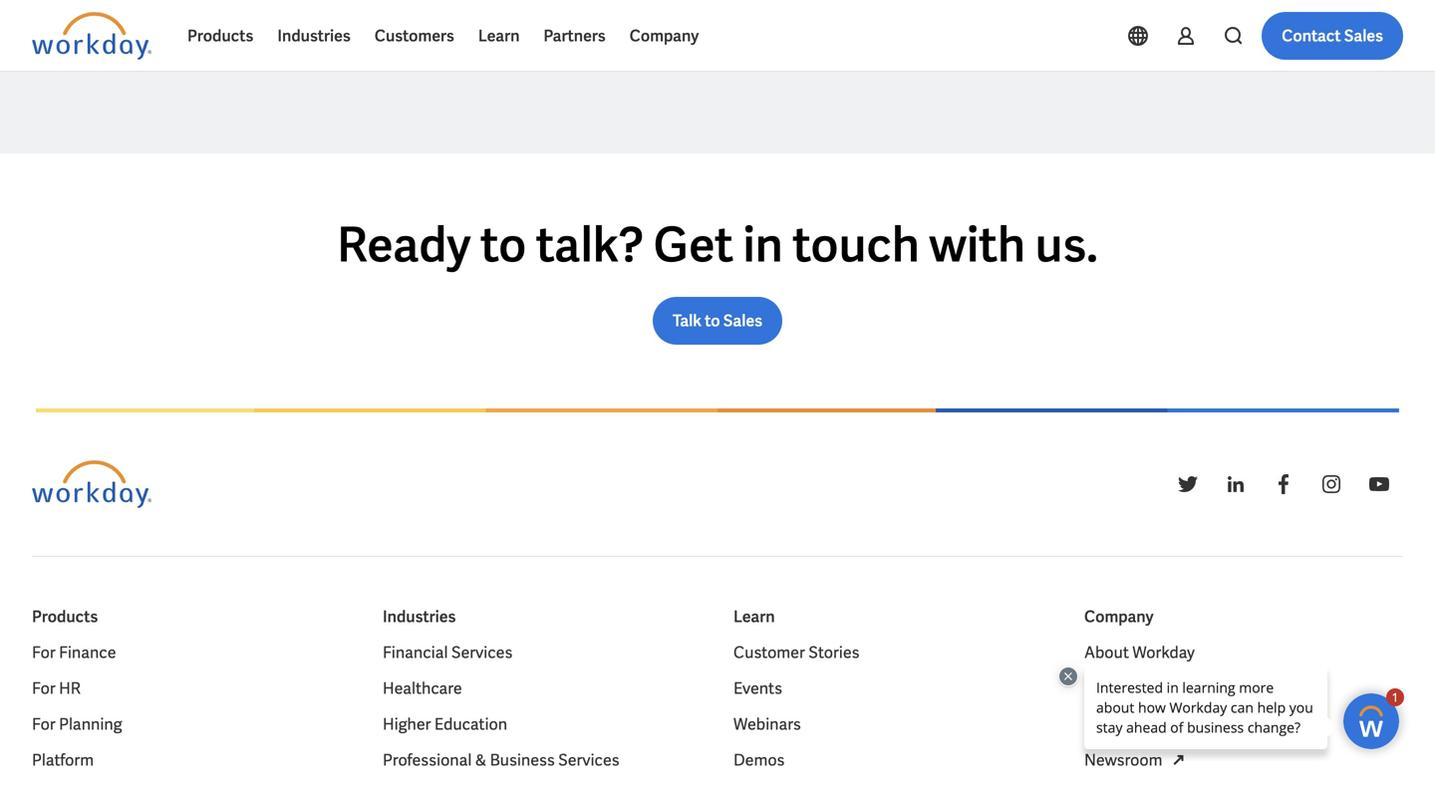 Task type: locate. For each thing, give the bounding box(es) containing it.
1 horizontal spatial sales
[[1344, 25, 1383, 46]]

products left industries dropdown button
[[187, 25, 254, 46]]

1 vertical spatial for
[[32, 678, 55, 699]]

to
[[480, 214, 526, 276], [705, 310, 720, 331]]

0 vertical spatial services
[[451, 642, 513, 663]]

professional
[[383, 750, 472, 771]]

for up for hr link
[[32, 642, 55, 663]]

see story
[[64, 3, 133, 24]]

3 list from the left
[[733, 641, 1052, 785]]

0 horizontal spatial company
[[630, 25, 699, 46]]

for for for finance
[[32, 642, 55, 663]]

customer stories
[[733, 642, 860, 663]]

hr
[[59, 678, 81, 699]]

higher education link
[[383, 713, 507, 736]]

0 vertical spatial to
[[480, 214, 526, 276]]

for hr
[[32, 678, 81, 699]]

contact
[[1282, 25, 1341, 46]]

touch
[[792, 214, 920, 276]]

1 horizontal spatial to
[[705, 310, 720, 331]]

0 horizontal spatial services
[[451, 642, 513, 663]]

0 vertical spatial go to the homepage image
[[32, 12, 151, 60]]

for finance
[[32, 642, 116, 663]]

us.
[[1035, 214, 1098, 276]]

professional & business services
[[383, 750, 619, 771]]

investor
[[1084, 714, 1143, 735]]

company up about
[[1084, 606, 1154, 627]]

4 list from the left
[[1084, 641, 1403, 785]]

to left the talk?
[[480, 214, 526, 276]]

opens in a new tab image
[[1218, 713, 1242, 736], [1166, 748, 1190, 772]]

list for company
[[1084, 641, 1403, 785]]

talk?
[[536, 214, 644, 276]]

products
[[187, 25, 254, 46], [32, 606, 98, 627]]

about
[[1084, 642, 1129, 663]]

2 list from the left
[[383, 641, 702, 785]]

list containing financial services
[[383, 641, 702, 785]]

go to the homepage image
[[32, 12, 151, 60], [32, 460, 151, 508]]

list containing about workday
[[1084, 641, 1403, 785]]

1 for from the top
[[32, 642, 55, 663]]

0 horizontal spatial opens in a new tab image
[[1166, 748, 1190, 772]]

0 vertical spatial sales
[[1344, 25, 1383, 46]]

industries right products dropdown button
[[277, 25, 351, 46]]

voir le témoignage
[[1140, 3, 1274, 24]]

partners button
[[532, 12, 618, 60]]

go to instagram image
[[1319, 472, 1343, 496]]

healthcare
[[383, 678, 462, 699]]

1 horizontal spatial products
[[187, 25, 254, 46]]

talk
[[673, 310, 702, 331]]

1 vertical spatial services
[[558, 750, 619, 771]]

1 horizontal spatial company
[[1084, 606, 1154, 627]]

services right business
[[558, 750, 619, 771]]

services right financial
[[451, 642, 513, 663]]

learn up customer
[[733, 606, 775, 627]]

sales
[[1344, 25, 1383, 46], [723, 310, 762, 331]]

1 vertical spatial products
[[32, 606, 98, 627]]

0 horizontal spatial to
[[480, 214, 526, 276]]

opens in a new tab image down relations
[[1166, 748, 1190, 772]]

learn
[[478, 25, 520, 46], [733, 606, 775, 627]]

go to youtube image
[[1367, 472, 1391, 496]]

0 vertical spatial company
[[630, 25, 699, 46]]

company button
[[618, 12, 711, 60]]

contact sales
[[1282, 25, 1383, 46]]

1 vertical spatial opens in a new tab image
[[1166, 748, 1190, 772]]

industries inside dropdown button
[[277, 25, 351, 46]]

1 horizontal spatial learn
[[733, 606, 775, 627]]

1 list from the left
[[32, 641, 351, 785]]

planning
[[59, 714, 122, 735]]

go to the homepage image for industries
[[32, 460, 151, 508]]

1 vertical spatial sales
[[723, 310, 762, 331]]

2 vertical spatial for
[[32, 714, 55, 735]]

for finance link
[[32, 641, 116, 665]]

list
[[32, 641, 351, 785], [383, 641, 702, 785], [733, 641, 1052, 785], [1084, 641, 1403, 785]]

0 horizontal spatial sales
[[723, 310, 762, 331]]

financial services link
[[383, 641, 513, 665]]

financial
[[383, 642, 448, 663]]

company
[[630, 25, 699, 46], [1084, 606, 1154, 627]]

story
[[94, 3, 133, 24]]

0 vertical spatial learn
[[478, 25, 520, 46]]

industries
[[277, 25, 351, 46], [383, 606, 456, 627]]

products button
[[175, 12, 265, 60]]

2 for from the top
[[32, 678, 55, 699]]

for
[[32, 642, 55, 663], [32, 678, 55, 699], [32, 714, 55, 735]]

1 horizontal spatial opens in a new tab image
[[1218, 713, 1242, 736]]

opens in a new tab image for investor relations
[[1218, 713, 1242, 736]]

learn left partners 'dropdown button'
[[478, 25, 520, 46]]

industries up financial
[[383, 606, 456, 627]]

sales right the contact
[[1344, 25, 1383, 46]]

for for for hr
[[32, 678, 55, 699]]

sales right the talk on the left of the page
[[723, 310, 762, 331]]

stories
[[808, 642, 860, 663]]

list containing for finance
[[32, 641, 351, 785]]

talk to sales
[[673, 310, 762, 331]]

industries button
[[265, 12, 363, 60]]

voir
[[1140, 3, 1169, 24]]

to right the talk on the left of the page
[[705, 310, 720, 331]]

higher education
[[383, 714, 507, 735]]

list containing customer stories
[[733, 641, 1052, 785]]

1 vertical spatial to
[[705, 310, 720, 331]]

partners
[[544, 25, 606, 46]]

investor relations
[[1084, 714, 1214, 735]]

demos link
[[733, 748, 785, 772]]

2 go to the homepage image from the top
[[32, 460, 151, 508]]

témoignage
[[1188, 3, 1274, 24]]

list for learn
[[733, 641, 1052, 785]]

for left 'hr'
[[32, 678, 55, 699]]

0 horizontal spatial products
[[32, 606, 98, 627]]

products up for finance
[[32, 606, 98, 627]]

1 horizontal spatial industries
[[383, 606, 456, 627]]

0 horizontal spatial learn
[[478, 25, 520, 46]]

for down for hr link
[[32, 714, 55, 735]]

0 vertical spatial opens in a new tab image
[[1218, 713, 1242, 736]]

0 vertical spatial products
[[187, 25, 254, 46]]

1 go to the homepage image from the top
[[32, 12, 151, 60]]

0 horizontal spatial industries
[[277, 25, 351, 46]]

3 for from the top
[[32, 714, 55, 735]]

0 vertical spatial for
[[32, 642, 55, 663]]

products inside dropdown button
[[187, 25, 254, 46]]

get
[[653, 214, 733, 276]]

company right partners 'dropdown button'
[[630, 25, 699, 46]]

opens in a new tab image down responsibility
[[1218, 713, 1242, 736]]

services
[[451, 642, 513, 663], [558, 750, 619, 771]]

1 vertical spatial go to the homepage image
[[32, 460, 151, 508]]

1 horizontal spatial services
[[558, 750, 619, 771]]

0 vertical spatial industries
[[277, 25, 351, 46]]



Task type: describe. For each thing, give the bounding box(es) containing it.
with
[[929, 214, 1025, 276]]

about workday
[[1084, 642, 1195, 663]]

newsroom
[[1084, 750, 1162, 771]]

company inside 'dropdown button'
[[630, 25, 699, 46]]

go to linkedin image
[[1224, 472, 1248, 496]]

platform link
[[32, 748, 94, 772]]

1 vertical spatial learn
[[733, 606, 775, 627]]

to for talk?
[[480, 214, 526, 276]]

platform
[[32, 750, 94, 771]]

demos
[[733, 750, 785, 771]]

customer stories link
[[733, 641, 860, 665]]

for planning link
[[32, 713, 122, 736]]

voir le témoignage link
[[1108, 0, 1435, 58]]

events link
[[733, 677, 782, 701]]

professional & business services link
[[383, 748, 619, 772]]

healthcare link
[[383, 677, 462, 701]]

customers
[[375, 25, 454, 46]]

for planning
[[32, 714, 122, 735]]

learn inside dropdown button
[[478, 25, 520, 46]]

contact sales link
[[1262, 12, 1403, 60]]

for hr link
[[32, 677, 81, 701]]

to for sales
[[705, 310, 720, 331]]

go to the homepage image for ready to talk? get in touch with us.
[[32, 12, 151, 60]]

corporate responsibility
[[1084, 678, 1262, 699]]

for for for planning
[[32, 714, 55, 735]]

webinars
[[733, 714, 801, 735]]

see story link
[[32, 0, 359, 58]]

opens in a new tab image for newsroom
[[1166, 748, 1190, 772]]

financial services
[[383, 642, 513, 663]]

sales inside talk to sales link
[[723, 310, 762, 331]]

1 vertical spatial company
[[1084, 606, 1154, 627]]

go to twitter image
[[1176, 472, 1200, 496]]

events
[[733, 678, 782, 699]]

corporate
[[1084, 678, 1158, 699]]

investor relations link
[[1084, 713, 1242, 736]]

newsroom link
[[1084, 748, 1190, 772]]

1 vertical spatial industries
[[383, 606, 456, 627]]

list for products
[[32, 641, 351, 785]]

ready to talk? get in touch with us.
[[337, 214, 1098, 276]]

le
[[1172, 3, 1185, 24]]

talk to sales link
[[653, 297, 782, 345]]

list for industries
[[383, 641, 702, 785]]

customer
[[733, 642, 805, 663]]

responsibility
[[1161, 678, 1262, 699]]

finance
[[59, 642, 116, 663]]

corporate responsibility link
[[1084, 677, 1262, 701]]

see
[[64, 3, 91, 24]]

go to facebook image
[[1272, 472, 1296, 496]]

learn button
[[466, 12, 532, 60]]

higher
[[383, 714, 431, 735]]

relations
[[1147, 714, 1214, 735]]

&
[[475, 750, 487, 771]]

education
[[434, 714, 507, 735]]

about workday link
[[1084, 641, 1195, 665]]

workday
[[1132, 642, 1195, 663]]

webinars link
[[733, 713, 801, 736]]

ready
[[337, 214, 471, 276]]

in
[[743, 214, 783, 276]]

sales inside contact sales 'link'
[[1344, 25, 1383, 46]]

business
[[490, 750, 555, 771]]

customers button
[[363, 12, 466, 60]]



Task type: vqa. For each thing, say whether or not it's contained in the screenshot.
Learn dropdown button
yes



